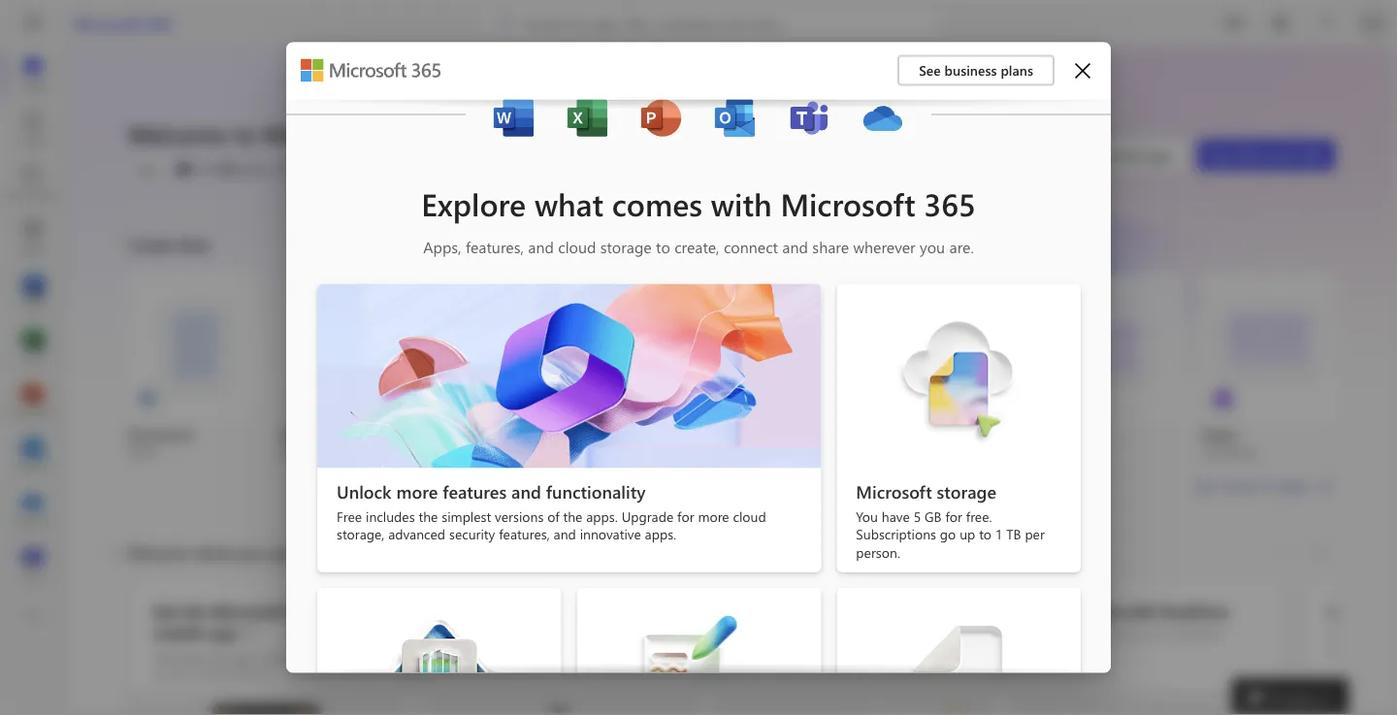 Task type: vqa. For each thing, say whether or not it's contained in the screenshot.
and in the Share a file Watch how to share files and manage share settings.
yes



Task type: locate. For each thing, give the bounding box(es) containing it.
what inside dropdown button
[[195, 542, 230, 563]]

you left can
[[234, 542, 260, 563]]

1 vertical spatial outlook image
[[23, 444, 43, 464]]

gb inside the 'microsoft storage you have 5 gb for free. subscriptions go up to 1 tb per person.'
[[925, 507, 942, 525]]

started
[[1066, 601, 1118, 621]]

outlook image up onedrive image
[[23, 444, 43, 464]]

1 horizontal spatial for
[[946, 507, 962, 525]]

designer
[[1048, 444, 1094, 460]]

explore
[[421, 183, 526, 225]]

1 vertical spatial create
[[1269, 477, 1308, 495]]

watch inside get started with onedrive watch how to store, sync, and share your files.
[[1035, 626, 1068, 641]]

person.
[[856, 543, 900, 561]]

apps. down functionality
[[586, 507, 618, 525]]

feedback button
[[1232, 678, 1349, 715]]

video clipchamp
[[1201, 425, 1257, 460]]

forms down quiz
[[741, 444, 773, 460]]

home image
[[23, 64, 43, 83]]

to down file
[[803, 626, 814, 641]]

includes
[[366, 507, 415, 525]]

of right versions
[[547, 507, 559, 525]]

0 vertical spatial gb
[[301, 160, 318, 178]]

files right access
[[331, 650, 352, 665]]

the right download
[[210, 650, 227, 665]]

free inside unlock more features and functionality free includes the simplest versions of the apps. upgrade for more cloud storage, advanced security features, and innovative apps.
[[337, 507, 362, 525]]

1 horizontal spatial more
[[698, 507, 729, 525]]

watch down share
[[741, 626, 774, 641]]

share down file
[[817, 626, 845, 641]]

1 vertical spatial free
[[337, 507, 362, 525]]

more inside the create new element
[[1220, 477, 1251, 495]]

gb for storage
[[925, 507, 942, 525]]

2 get from the left
[[1035, 601, 1061, 621]]

free down the welcome
[[136, 161, 159, 177]]

0 horizontal spatial free
[[136, 161, 159, 177]]

share a file image
[[718, 690, 989, 715]]

free inside 'this account doesn't have a microsoft 365 subscription. click to view your benefits.' tooltip
[[136, 161, 159, 177]]

0 horizontal spatial powerpoint image
[[23, 390, 43, 409]]

of right used
[[274, 160, 286, 178]]

welcome to microsoft 365
[[128, 118, 411, 149]]

1 horizontal spatial storage
[[937, 480, 996, 504]]

watch down "started"
[[1035, 626, 1068, 641]]

more right upgrade
[[698, 507, 729, 525]]

see
[[919, 61, 941, 79], [1195, 477, 1216, 495]]

1 how from the left
[[483, 626, 506, 641]]

clipchamp video image
[[1213, 388, 1232, 408]]

microsoft inside banner
[[74, 13, 141, 33]]

get started with onedrive watch how to store, sync, and share your files.
[[1035, 601, 1229, 657]]

0 horizontal spatial for
[[677, 507, 694, 525]]

how down a on the right of the page
[[777, 626, 799, 641]]

features
[[443, 480, 507, 504]]

1 vertical spatial mobile
[[197, 665, 233, 681]]

2 vertical spatial cloud
[[570, 601, 610, 621]]

how down "started"
[[1071, 626, 1093, 641]]

0 horizontal spatial files
[[331, 650, 352, 665]]

features, right security
[[499, 525, 550, 543]]

get left "started"
[[1035, 601, 1061, 621]]

0 vertical spatial you
[[920, 236, 945, 257]]

powerpoint image
[[639, 96, 684, 141], [23, 390, 43, 409]]

list
[[128, 272, 1335, 460]]

create left 'new' at top left
[[128, 234, 174, 255]]

0 vertical spatial powerpoint image
[[639, 96, 684, 141]]

to up the securely
[[521, 601, 537, 621]]

what down excel image in the top left of the page
[[535, 183, 604, 225]]

versions
[[495, 507, 544, 525]]

gb down welcome to microsoft 365
[[301, 160, 318, 178]]

business
[[945, 61, 997, 79]]

microsoft inside button
[[1237, 146, 1296, 164]]

0 vertical spatial 5
[[290, 160, 297, 178]]

how left the securely
[[483, 626, 506, 641]]

feedback
[[1267, 686, 1333, 707]]

your right store
[[598, 626, 622, 641]]

1
[[995, 525, 1003, 543]]

the
[[419, 507, 438, 525], [563, 507, 583, 525], [184, 601, 208, 621], [541, 601, 565, 621], [210, 650, 227, 665]]

of
[[274, 160, 286, 178], [547, 507, 559, 525]]

share left the wherever
[[812, 236, 849, 257]]

365
[[146, 13, 171, 33], [371, 118, 411, 149], [1300, 146, 1323, 164], [924, 183, 976, 225], [288, 601, 315, 621]]

what for explore
[[535, 183, 604, 225]]

create new element
[[128, 229, 1335, 537]]

1 vertical spatial files
[[848, 626, 869, 641]]

0 vertical spatial of
[[274, 160, 286, 178]]

store,
[[1111, 626, 1140, 641]]

for inside unlock more features and functionality free includes the simplest versions of the apps. upgrade for more cloud storage, advanced security features, and innovative apps.
[[677, 507, 694, 525]]

1 watch from the left
[[447, 626, 480, 641]]

video
[[1201, 425, 1238, 443]]

365 inside button
[[1300, 146, 1323, 164]]

365 inside banner
[[146, 13, 171, 33]]

2 forms from the left
[[741, 444, 773, 460]]

files inside save files to the cloud watch how to securely store your documents.
[[486, 601, 516, 621]]

explore what comes with microsoft 365 dialog
[[0, 0, 1397, 715]]

1 horizontal spatial you
[[920, 236, 945, 257]]

with up "store,"
[[1123, 601, 1155, 621]]

0 vertical spatial cloud
[[558, 236, 596, 257]]

1 vertical spatial 5
[[914, 507, 921, 525]]

4 how from the left
[[1365, 626, 1387, 641]]

for left free.
[[946, 507, 962, 525]]

to left the create,
[[656, 236, 670, 257]]

to inside the 'microsoft storage you have 5 gb for free. subscriptions go up to 1 tb per person.'
[[979, 525, 992, 543]]

to up used
[[234, 118, 256, 149]]

lists list image
[[906, 388, 926, 408]]

5 right have in the bottom of the page
[[914, 507, 921, 525]]

next image
[[1310, 537, 1329, 568]]

app up download the app to access your files on your mobile device.
[[209, 622, 237, 643]]

watch inside save files to the cloud watch how to securely store your documents.
[[447, 626, 480, 641]]

0 horizontal spatial what
[[195, 542, 230, 563]]

on
[[153, 665, 167, 681]]

0 vertical spatial outlook image
[[713, 96, 758, 141]]

how inside share a file watch how to share files and manage share settings.
[[777, 626, 799, 641]]

security
[[449, 525, 495, 543]]

0 horizontal spatial get
[[153, 601, 179, 621]]

powerpoint presentation image
[[293, 388, 312, 408]]

see inside 'button'
[[919, 61, 941, 79]]

unlock more features and functionality free includes the simplest versions of the apps. upgrade for more cloud storage, advanced security features, and innovative apps.
[[337, 480, 766, 543]]

create right in on the bottom right
[[1269, 477, 1308, 495]]

buy microsoft 365 button
[[1198, 140, 1335, 171]]

sync,
[[1143, 626, 1169, 641]]

2 vertical spatial files
[[331, 650, 352, 665]]

microsoft inside get the microsoft 365 mobile app
[[212, 601, 284, 621]]

excel workbook image
[[446, 388, 466, 408]]

1 get from the left
[[153, 601, 179, 621]]

more up includes at the left of page
[[396, 480, 438, 504]]

files right save
[[486, 601, 516, 621]]

0 vertical spatial app
[[209, 622, 237, 643]]

access
[[268, 650, 301, 665]]

free down 'unlock'
[[337, 507, 362, 525]]

1 horizontal spatial with
[[1123, 601, 1155, 621]]

subscriptions
[[856, 525, 936, 543]]

5 right used
[[290, 160, 297, 178]]

word image
[[492, 96, 537, 141]]

see business plans
[[919, 61, 1033, 79]]

mobile left device. at the left bottom of the page
[[197, 665, 233, 681]]

1 vertical spatial storage
[[937, 480, 996, 504]]

list containing document
[[128, 272, 1335, 460]]

0 horizontal spatial create
[[128, 234, 174, 255]]

3 how from the left
[[1071, 626, 1093, 641]]

get for get the microsoft 365 mobile app
[[153, 601, 179, 621]]

install apps button
[[1066, 140, 1186, 171]]

new
[[179, 234, 211, 255]]

see for see business plans
[[919, 61, 941, 79]]

1 horizontal spatial 5
[[914, 507, 921, 525]]

with inside microsoft 365 subscription purchase journey 'element'
[[711, 183, 772, 225]]

1 horizontal spatial gb
[[925, 507, 942, 525]]

features, down explore
[[466, 236, 524, 257]]

0 vertical spatial create
[[128, 234, 174, 255]]

create,
[[675, 236, 720, 257]]

gb
[[301, 160, 318, 178], [925, 507, 942, 525]]

to
[[234, 118, 256, 149], [656, 236, 670, 257], [979, 525, 992, 543], [521, 601, 537, 621], [509, 626, 520, 641], [803, 626, 814, 641], [1097, 626, 1108, 641], [1391, 626, 1397, 641], [253, 650, 264, 665]]

0 vertical spatial with
[[711, 183, 772, 225]]

comes
[[612, 183, 703, 225]]

for right upgrade
[[677, 507, 694, 525]]

1 horizontal spatial see
[[1195, 477, 1216, 495]]

form
[[588, 425, 620, 443]]


[[1075, 63, 1091, 78]]

apps
[[1144, 146, 1173, 164]]

discover what you can do button
[[102, 537, 317, 568]]

powerpoint image inside microsoft 365 subscription purchase journey 'element'
[[639, 96, 684, 141]]

word image
[[23, 281, 43, 301]]

to left access
[[253, 650, 264, 665]]

to inside collabora watch how to
[[1391, 626, 1397, 641]]

microsoft storage you have 5 gb for free. subscriptions go up to 1 tb per person.
[[856, 480, 1045, 561]]

your inside save files to the cloud watch how to securely store your documents.
[[598, 626, 622, 641]]

welcome
[[128, 118, 227, 149]]

what right discover
[[195, 542, 230, 563]]

0 vertical spatial files
[[486, 601, 516, 621]]

0 horizontal spatial gb
[[301, 160, 318, 178]]

2 how from the left
[[777, 626, 799, 641]]

1 vertical spatial features,
[[499, 525, 550, 543]]

excel image
[[566, 96, 610, 141]]

1 vertical spatial of
[[547, 507, 559, 525]]

microsoft 365 subscription purchase journey element
[[286, 42, 1111, 715]]

0 horizontal spatial more
[[396, 480, 438, 504]]

securely
[[523, 626, 565, 641]]

0 horizontal spatial you
[[234, 542, 260, 563]]

onedrive image
[[23, 499, 43, 518]]

you inside microsoft 365 subscription purchase journey 'element'
[[920, 236, 945, 257]]

get
[[153, 601, 179, 621], [1035, 601, 1061, 621]]

1 horizontal spatial files
[[486, 601, 516, 621]]

watch down save
[[447, 626, 480, 641]]

0 horizontal spatial storage
[[600, 236, 652, 257]]

see left business
[[919, 61, 941, 79]]

the right includes at the left of page
[[419, 507, 438, 525]]

share inside get started with onedrive watch how to store, sync, and share your files.
[[1195, 626, 1223, 641]]

buy microsoft 365
[[1210, 146, 1323, 164]]

2 for from the left
[[946, 507, 962, 525]]

share a file watch how to share files and manage share settings.
[[741, 601, 938, 657]]

microsoft
[[74, 13, 141, 33], [263, 118, 365, 149], [1237, 146, 1296, 164], [781, 183, 916, 225], [856, 480, 932, 504], [212, 601, 284, 621]]

0 vertical spatial storage
[[600, 236, 652, 257]]

5 inside the 'microsoft storage you have 5 gb for free. subscriptions go up to 1 tb per person.'
[[914, 507, 921, 525]]

1 horizontal spatial powerpoint image
[[639, 96, 684, 141]]

None search field
[[481, 8, 935, 39]]

microsoft inside the 'microsoft storage you have 5 gb for free. subscriptions go up to 1 tb per person.'
[[856, 480, 932, 504]]

your inside get started with onedrive watch how to store, sync, and share your files.
[[1035, 641, 1059, 657]]

powerpoint image down excel icon
[[23, 390, 43, 409]]

1 vertical spatial gb
[[925, 507, 942, 525]]

see for see more in create
[[1195, 477, 1216, 495]]

files inside download the app to access your files on your mobile device.
[[331, 650, 352, 665]]

5
[[290, 160, 297, 178], [914, 507, 921, 525]]

gb for mb
[[301, 160, 318, 178]]

your
[[598, 626, 622, 641], [1035, 641, 1059, 657], [304, 650, 328, 665], [170, 665, 194, 681]]

you
[[920, 236, 945, 257], [234, 542, 260, 563]]

0 vertical spatial see
[[919, 61, 941, 79]]

1 horizontal spatial free
[[337, 507, 362, 525]]

powerpoint image right excel image in the top left of the page
[[639, 96, 684, 141]]

1 horizontal spatial what
[[535, 183, 604, 225]]

1 vertical spatial cloud
[[733, 507, 766, 525]]

apps.
[[586, 507, 618, 525], [645, 525, 676, 543]]

storage down comes
[[600, 236, 652, 257]]

your left the files.
[[1035, 641, 1059, 657]]

3 watch from the left
[[1035, 626, 1068, 641]]

features, inside unlock more features and functionality free includes the simplest versions of the apps. upgrade for more cloud storage, advanced security features, and innovative apps.
[[499, 525, 550, 543]]

1 horizontal spatial create
[[1269, 477, 1308, 495]]

apps. right innovative
[[645, 525, 676, 543]]

1 horizontal spatial forms
[[741, 444, 773, 460]]

what inside microsoft 365 subscription purchase journey 'element'
[[535, 183, 604, 225]]

the inside download the app to access your files on your mobile device.
[[210, 650, 227, 665]]

watch down collabora
[[1329, 626, 1362, 641]]

1 vertical spatial with
[[1123, 601, 1155, 621]]

2 horizontal spatial more
[[1220, 477, 1251, 495]]

storage up free.
[[937, 480, 996, 504]]

forms down form
[[588, 444, 620, 460]]

0 horizontal spatial 5
[[290, 160, 297, 178]]

the inside get the microsoft 365 mobile app
[[184, 601, 208, 621]]

0 vertical spatial mobile
[[153, 622, 205, 643]]

 button
[[1075, 63, 1091, 78]]

more left in on the bottom right
[[1220, 477, 1251, 495]]

forms survey image
[[600, 388, 619, 408]]

1 horizontal spatial of
[[547, 507, 559, 525]]

and
[[528, 236, 554, 257], [782, 236, 808, 257], [511, 480, 541, 504], [554, 525, 576, 543], [873, 626, 892, 641], [1172, 626, 1192, 641]]

watch inside collabora watch how to
[[1329, 626, 1362, 641]]

mobile up download
[[153, 622, 205, 643]]

watch
[[447, 626, 480, 641], [741, 626, 774, 641], [1035, 626, 1068, 641], [1329, 626, 1362, 641]]

unlock
[[337, 480, 392, 504]]

0 vertical spatial features,
[[466, 236, 524, 257]]

you left are.
[[920, 236, 945, 257]]

what
[[535, 183, 604, 225], [195, 542, 230, 563]]

1 forms from the left
[[588, 444, 620, 460]]

share down onedrive
[[1195, 626, 1223, 641]]

gb right have in the bottom of the page
[[925, 507, 942, 525]]

1 for from the left
[[677, 507, 694, 525]]

1 vertical spatial what
[[195, 542, 230, 563]]

get inside get started with onedrive watch how to store, sync, and share your files.
[[1035, 601, 1061, 621]]

to left "store,"
[[1097, 626, 1108, 641]]

advanced
[[388, 525, 445, 543]]

outlook image left microsoft teams image
[[713, 96, 758, 141]]

to left 1
[[979, 525, 992, 543]]

1 vertical spatial see
[[1195, 477, 1216, 495]]

0 horizontal spatial forms
[[588, 444, 620, 460]]

more for in
[[1220, 477, 1251, 495]]

apps, features, and cloud storage to create, connect and share wherever you are.
[[423, 236, 974, 257]]

1 horizontal spatial get
[[1035, 601, 1061, 621]]

1 vertical spatial app
[[230, 650, 250, 665]]

get up download
[[153, 601, 179, 621]]

365 inside 'element'
[[924, 183, 976, 225]]

navigation
[[0, 47, 66, 590]]

0 horizontal spatial see
[[919, 61, 941, 79]]

to inside get started with onedrive watch how to store, sync, and share your files.
[[1097, 626, 1108, 641]]

how down collabora
[[1365, 626, 1387, 641]]

for
[[677, 507, 694, 525], [946, 507, 962, 525]]

0 vertical spatial what
[[535, 183, 604, 225]]

outlook image
[[713, 96, 758, 141], [23, 444, 43, 464]]

share
[[812, 236, 849, 257], [817, 626, 845, 641], [1195, 626, 1223, 641], [741, 641, 769, 657]]

to inside download the app to access your files on your mobile device.
[[253, 650, 264, 665]]

with
[[711, 183, 772, 225], [1123, 601, 1155, 621]]

0 vertical spatial free
[[136, 161, 159, 177]]

with up 'connect'
[[711, 183, 772, 225]]

for inside the 'microsoft storage you have 5 gb for free. subscriptions go up to 1 tb per person.'
[[946, 507, 962, 525]]

to down collabora
[[1391, 626, 1397, 641]]

1 vertical spatial powerpoint image
[[23, 390, 43, 409]]

see inside the create new element
[[1195, 477, 1216, 495]]

2 horizontal spatial files
[[848, 626, 869, 641]]

2 watch from the left
[[741, 626, 774, 641]]

the down functionality
[[563, 507, 583, 525]]

0 horizontal spatial with
[[711, 183, 772, 225]]

forms inside the form forms
[[588, 444, 620, 460]]

cloud inside save files to the cloud watch how to securely store your documents.
[[570, 601, 610, 621]]

mobile inside download the app to access your files on your mobile device.
[[197, 665, 233, 681]]

how inside get started with onedrive watch how to store, sync, and share your files.
[[1071, 626, 1093, 641]]

4 watch from the left
[[1329, 626, 1362, 641]]

see down the clipchamp
[[1195, 477, 1216, 495]]

get inside get the microsoft 365 mobile app
[[153, 601, 179, 621]]

apps,
[[423, 236, 461, 257]]

1 horizontal spatial outlook image
[[713, 96, 758, 141]]

with inside get started with onedrive watch how to store, sync, and share your files.
[[1123, 601, 1155, 621]]

save files to the cloud image
[[424, 690, 695, 715]]

app down get the microsoft 365 mobile app
[[230, 650, 250, 665]]

1 vertical spatial you
[[234, 542, 260, 563]]

the up the securely
[[541, 601, 565, 621]]

files left manage in the right bottom of the page
[[848, 626, 869, 641]]

discover
[[129, 542, 190, 563]]

and inside share a file watch how to share files and manage share settings.
[[873, 626, 892, 641]]

save files to the cloud watch how to securely store your documents.
[[447, 601, 622, 657]]

the up download
[[184, 601, 208, 621]]



Task type: describe. For each thing, give the bounding box(es) containing it.
microsoft teams image
[[787, 96, 832, 141]]

word
[[128, 444, 157, 460]]

1.1 mb used of 5 gb
[[198, 160, 318, 178]]

create inside see more in create link
[[1269, 477, 1308, 495]]

app inside get the microsoft 365 mobile app
[[209, 622, 237, 643]]

1.1
[[198, 160, 212, 178]]

can
[[265, 542, 290, 563]]

presentation
[[281, 425, 360, 443]]

store
[[569, 626, 595, 641]]

download
[[153, 650, 206, 665]]

document word
[[128, 425, 193, 460]]

get for get started with onedrive watch how to store, sync, and share your files.
[[1035, 601, 1061, 621]]

forms for quiz
[[741, 444, 773, 460]]

used
[[241, 160, 270, 178]]

document
[[128, 425, 193, 443]]

onedrive image
[[861, 96, 905, 141]]

word document image
[[140, 388, 159, 408]]

explore what comes with microsoft 365
[[421, 183, 976, 225]]

excel
[[435, 444, 461, 460]]

to inside share a file watch how to share files and manage share settings.
[[803, 626, 814, 641]]

and inside get started with onedrive watch how to store, sync, and share your files.
[[1172, 626, 1192, 641]]

0 horizontal spatial apps.
[[586, 507, 618, 525]]

see business plans button
[[898, 55, 1055, 86]]

collabora watch how to
[[1329, 601, 1397, 672]]

none search field inside microsoft 365 banner
[[481, 8, 935, 39]]

the inside save files to the cloud watch how to securely store your documents.
[[541, 601, 565, 621]]

your right access
[[304, 650, 328, 665]]

of inside unlock more features and functionality free includes the simplest versions of the apps. upgrade for more cloud storage, advanced security features, and innovative apps.
[[547, 507, 559, 525]]

save
[[447, 601, 481, 621]]

install
[[1103, 146, 1140, 164]]

you inside dropdown button
[[234, 542, 260, 563]]

functionality
[[546, 480, 646, 504]]

microsoft 365
[[74, 13, 171, 33]]

do
[[294, 542, 313, 563]]

upgrade
[[622, 507, 674, 525]]

365 inside get the microsoft 365 mobile app
[[288, 601, 315, 621]]

plans
[[1001, 61, 1033, 79]]

watch inside share a file watch how to share files and manage share settings.
[[741, 626, 774, 641]]

mb
[[216, 160, 237, 178]]

see more in create link
[[1193, 474, 1335, 498]]

manage
[[896, 626, 938, 641]]

app inside download the app to access your files on your mobile device.
[[230, 650, 250, 665]]

1 horizontal spatial apps.
[[645, 525, 676, 543]]

workbook excel
[[435, 425, 500, 460]]

share down share
[[741, 641, 769, 657]]

files.
[[1062, 641, 1086, 657]]

get the microsoft 365 mobile app
[[153, 601, 315, 643]]

storage,
[[337, 525, 385, 543]]

connect
[[724, 236, 778, 257]]

collabora
[[1329, 601, 1397, 621]]

create new
[[128, 234, 211, 255]]

share inside microsoft 365 subscription purchase journey 'element'
[[812, 236, 849, 257]]

install apps
[[1103, 146, 1173, 164]]

new quiz image
[[753, 388, 772, 408]]

5 for storage
[[914, 507, 921, 525]]

0 horizontal spatial of
[[274, 160, 286, 178]]

quiz
[[741, 425, 770, 443]]

workbook
[[435, 425, 500, 443]]

file
[[800, 601, 824, 621]]

view more apps image
[[23, 607, 43, 627]]

share
[[741, 601, 783, 621]]

this account doesn't have a microsoft 365 subscription. click to view your benefits. tooltip
[[128, 159, 167, 179]]

presentation powerpoint
[[281, 425, 360, 460]]

download the app to access your files on your mobile device.
[[153, 650, 352, 681]]

settings.
[[773, 641, 816, 657]]

mobile inside get the microsoft 365 mobile app
[[153, 622, 205, 643]]

get started with onedrive image
[[1012, 690, 1283, 715]]

quiz forms
[[741, 425, 773, 460]]

5 for mb
[[290, 160, 297, 178]]

cloud inside unlock more features and functionality free includes the simplest versions of the apps. upgrade for more cloud storage, advanced security features, and innovative apps.
[[733, 507, 766, 525]]

your right on
[[170, 665, 194, 681]]

apps image
[[23, 227, 43, 246]]

forms for form
[[588, 444, 620, 460]]

0 horizontal spatial outlook image
[[23, 444, 43, 464]]

collaborate in real time image
[[1306, 690, 1397, 715]]

clipchamp
[[1201, 444, 1257, 460]]

form forms
[[588, 425, 620, 460]]

in
[[1255, 477, 1266, 495]]

design
[[1048, 425, 1091, 443]]

simplest
[[442, 507, 491, 525]]

microsoft 365 banner
[[0, 0, 1397, 47]]

see more in create
[[1195, 477, 1308, 495]]

wherever
[[853, 236, 916, 257]]

my content image
[[23, 173, 43, 192]]

go
[[940, 525, 956, 543]]

discover what you can do
[[129, 542, 313, 563]]

powerpoint
[[281, 444, 340, 460]]

how inside collabora watch how to
[[1365, 626, 1387, 641]]

excel image
[[23, 336, 43, 355]]

to left the securely
[[509, 626, 520, 641]]

get the microsoft 365 mobile app image
[[130, 690, 401, 715]]

files inside share a file watch how to share files and manage share settings.
[[848, 626, 869, 641]]

per
[[1025, 525, 1045, 543]]

create image
[[23, 118, 43, 138]]

have
[[882, 507, 910, 525]]

storage inside the 'microsoft storage you have 5 gb for free. subscriptions go up to 1 tb per person.'
[[937, 480, 996, 504]]

onedrive
[[1160, 601, 1229, 621]]

what for discover
[[195, 542, 230, 563]]

how inside save files to the cloud watch how to securely store your documents.
[[483, 626, 506, 641]]

you
[[856, 507, 878, 525]]

teams image
[[23, 553, 43, 572]]

tb
[[1006, 525, 1021, 543]]

buy
[[1210, 146, 1233, 164]]

are.
[[949, 236, 974, 257]]

free.
[[966, 507, 992, 525]]

device.
[[236, 665, 273, 681]]

documents.
[[447, 641, 508, 657]]

more for features
[[396, 480, 438, 504]]

innovative
[[580, 525, 641, 543]]

a
[[787, 601, 796, 621]]

up
[[960, 525, 975, 543]]



